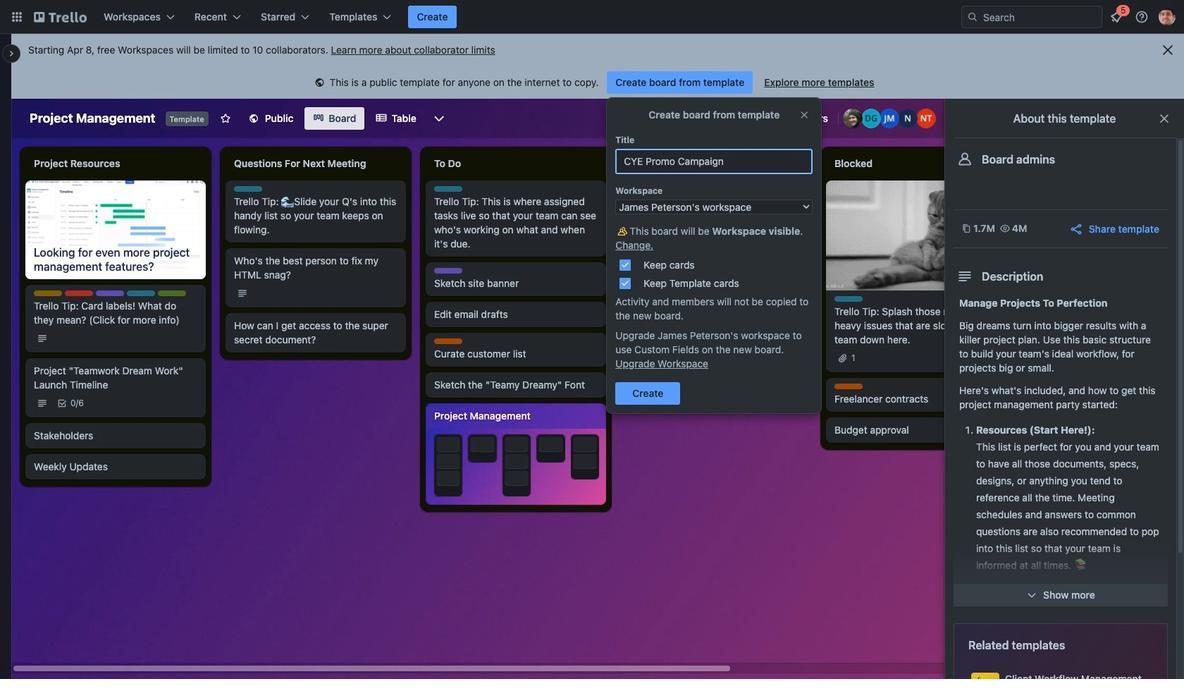 Task type: describe. For each thing, give the bounding box(es) containing it.
sm image
[[616, 224, 630, 238]]

sm image
[[313, 76, 327, 90]]

star or unstar board image
[[220, 113, 231, 124]]

Like "Team Product Sprint" for example… text field
[[616, 149, 813, 174]]

color: red, title: "priority" element
[[65, 290, 93, 296]]

1 horizontal spatial color: purple, title: "design team" element
[[434, 268, 463, 274]]

back to home image
[[34, 6, 87, 28]]

primary element
[[0, 0, 1185, 34]]

nic (nicoletollefson1) image
[[898, 109, 918, 128]]

search image
[[967, 11, 979, 23]]

color: lime, title: "halp" element
[[158, 290, 186, 296]]

color: yellow, title: "copy request" element
[[34, 290, 62, 296]]

james peterson (jamespeterson93) image
[[1159, 8, 1176, 25]]



Task type: locate. For each thing, give the bounding box(es) containing it.
caity (caity) image
[[843, 109, 863, 128]]

2 horizontal spatial color: purple, title: "design team" element
[[635, 285, 663, 291]]

open information menu image
[[1135, 10, 1149, 24]]

None text field
[[226, 152, 406, 175]]

0 horizontal spatial color: purple, title: "design team" element
[[96, 290, 124, 296]]

1 horizontal spatial color: orange, title: "one more step" element
[[835, 384, 863, 389]]

color: purple, title: "design team" element
[[434, 268, 463, 274], [635, 285, 663, 291], [96, 290, 124, 296]]

nicole tang (nicoletang31) image
[[917, 109, 936, 128]]

color: sky, title: "trello tip" element
[[234, 186, 262, 192], [434, 186, 463, 192], [635, 186, 663, 192], [127, 290, 155, 296], [835, 296, 863, 302]]

0 vertical spatial color: orange, title: "one more step" element
[[434, 338, 463, 344]]

color: orange, title: "one more step" element
[[434, 338, 463, 344], [835, 384, 863, 389]]

Board name text field
[[23, 107, 163, 130]]

None submit
[[616, 382, 681, 405]]

0 horizontal spatial color: orange, title: "one more step" element
[[434, 338, 463, 344]]

None text field
[[25, 152, 206, 175], [426, 152, 606, 175], [826, 152, 1007, 175], [25, 152, 206, 175], [426, 152, 606, 175], [826, 152, 1007, 175]]

jordan mirchev (jordan_mirchev) image
[[880, 109, 900, 128]]

customize views image
[[432, 111, 446, 126]]

5 notifications image
[[1109, 8, 1125, 25]]

Search field
[[979, 6, 1102, 28]]

1 vertical spatial color: orange, title: "one more step" element
[[835, 384, 863, 389]]

devan goldstein (devangoldstein2) image
[[862, 109, 881, 128]]



Task type: vqa. For each thing, say whether or not it's contained in the screenshot.
the Devan Goldstein (devangoldstein2) IMAGE
yes



